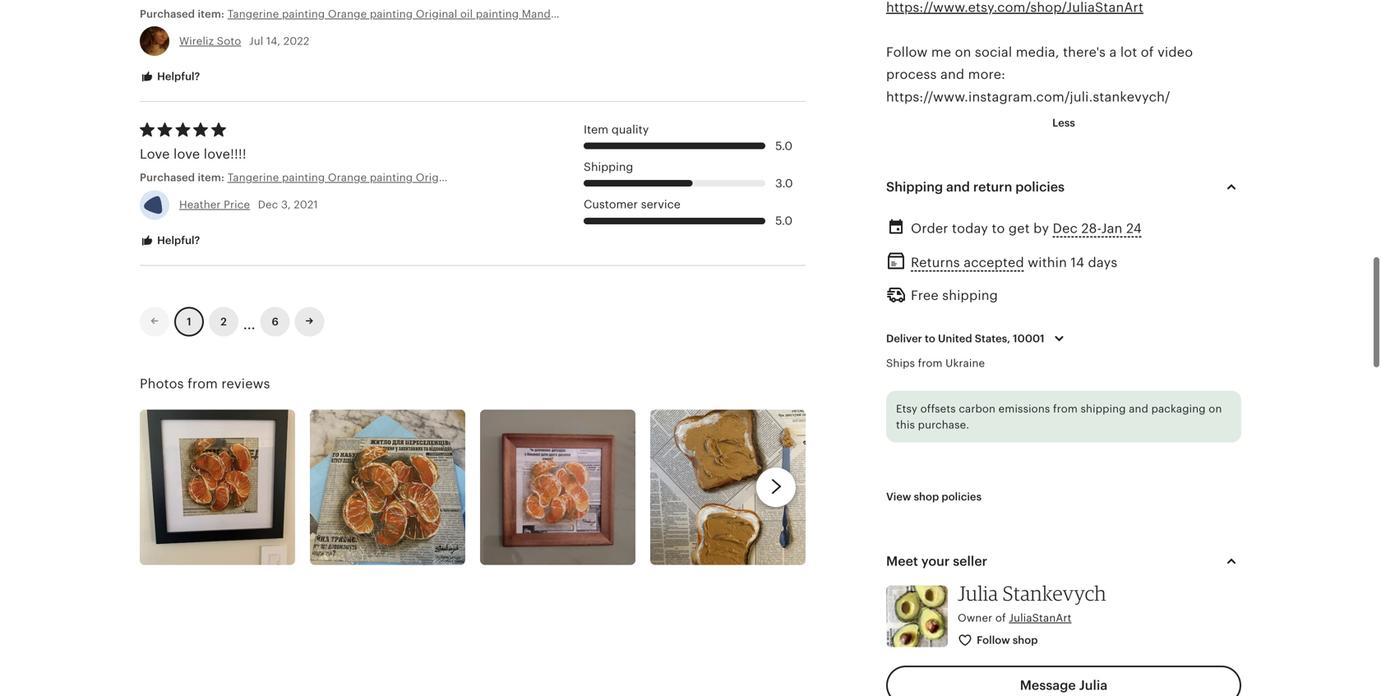 Task type: describe. For each thing, give the bounding box(es) containing it.
less button
[[1040, 108, 1088, 138]]

shipping inside etsy offsets carbon emissions from shipping and packaging on this purchase.
[[1081, 403, 1126, 415]]

media,
[[1016, 45, 1060, 60]]

ships
[[886, 357, 915, 370]]

stankevych
[[1003, 581, 1107, 605]]

item: for purchased item: tangerine painting orange painting original oil painting mandarin painting citrus painting newspaper art fruit painting
[[198, 8, 224, 20]]

3.0
[[776, 177, 793, 190]]

juliastanart
[[1009, 612, 1072, 624]]

jul
[[249, 35, 263, 47]]

deliver to united states, 10001
[[886, 333, 1045, 345]]

2 link
[[209, 307, 238, 337]]

shipping for shipping and return policies
[[886, 180, 943, 195]]

original
[[416, 8, 457, 20]]

your
[[922, 554, 950, 569]]

2021
[[294, 199, 318, 211]]

love
[[174, 147, 200, 161]]

returns accepted within 14 days
[[911, 255, 1118, 270]]

1
[[187, 316, 191, 328]]

emissions
[[999, 403, 1050, 415]]

1 link
[[174, 307, 204, 337]]

photos from reviews
[[140, 376, 270, 391]]

tangerine
[[228, 8, 279, 20]]

price
[[224, 199, 250, 211]]

follow for follow shop
[[977, 634, 1010, 647]]

https://www.instagram.com/juli.stankevych/
[[886, 89, 1171, 104]]

customer
[[584, 198, 638, 211]]

packaging
[[1152, 403, 1206, 415]]

orange
[[328, 8, 367, 20]]

love
[[140, 147, 170, 161]]

returns accepted button
[[911, 251, 1024, 275]]

and inside etsy offsets carbon emissions from shipping and packaging on this purchase.
[[1129, 403, 1149, 415]]

24
[[1126, 221, 1142, 236]]

0 horizontal spatial shipping
[[942, 288, 998, 303]]

view shop policies
[[886, 491, 982, 503]]

purchased for purchased item:
[[140, 172, 195, 184]]

2 painting from the left
[[370, 8, 413, 20]]

mandarin
[[522, 8, 571, 20]]

deliver
[[886, 333, 922, 345]]

customer service
[[584, 198, 681, 211]]

returns
[[911, 255, 960, 270]]

purchased for purchased item: tangerine painting orange painting original oil painting mandarin painting citrus painting newspaper art fruit painting
[[140, 8, 195, 20]]

2
[[221, 316, 227, 328]]

oil
[[460, 8, 473, 20]]

1 vertical spatial dec
[[1053, 221, 1078, 236]]

2022
[[284, 35, 309, 47]]

purchased item:
[[140, 172, 228, 184]]

from for reviews
[[188, 376, 218, 391]]

ships from ukraine
[[886, 357, 985, 370]]

purchased item: tangerine painting orange painting original oil painting mandarin painting citrus painting newspaper art fruit painting
[[140, 8, 848, 20]]

love love love!!!!
[[140, 147, 247, 161]]

order
[[911, 221, 949, 236]]

julia inside julia stankevych owner of juliastanart
[[958, 581, 999, 605]]

message julia
[[1020, 678, 1108, 693]]

item
[[584, 123, 609, 136]]

return
[[973, 180, 1013, 195]]

free
[[911, 288, 939, 303]]

by
[[1034, 221, 1049, 236]]

follow me on social media, there's a lot of video process and more: https://www.instagram.com/juli.stankevych/
[[886, 45, 1193, 104]]

3,
[[281, 199, 291, 211]]

love!!!!
[[204, 147, 247, 161]]

states,
[[975, 333, 1011, 345]]

follow shop
[[977, 634, 1038, 647]]

wireliz soto jul 14, 2022
[[179, 35, 309, 47]]

…
[[243, 309, 256, 334]]

julia stankevych image
[[886, 586, 948, 647]]

art
[[761, 8, 776, 20]]

wireliz
[[179, 35, 214, 47]]

wireliz soto link
[[179, 35, 241, 47]]

service
[[641, 198, 681, 211]]

2 helpful? button from the top
[[127, 226, 212, 256]]

shop for follow
[[1013, 634, 1038, 647]]

julia stankevych owner of juliastanart
[[958, 581, 1107, 624]]

meet your seller button
[[872, 542, 1256, 581]]

shipping and return policies
[[886, 180, 1065, 195]]

message julia button
[[886, 666, 1242, 696]]



Task type: vqa. For each thing, say whether or not it's contained in the screenshot.


Task type: locate. For each thing, give the bounding box(es) containing it.
to inside dropdown button
[[925, 333, 936, 345]]

2 5.0 from the top
[[776, 214, 793, 227]]

ukraine
[[946, 357, 985, 370]]

to left get
[[992, 221, 1005, 236]]

citrus
[[620, 8, 651, 20]]

1 horizontal spatial julia
[[1079, 678, 1108, 693]]

0 vertical spatial dec
[[258, 199, 278, 211]]

1 horizontal spatial of
[[1141, 45, 1154, 60]]

of right lot
[[1141, 45, 1154, 60]]

order today to get by dec 28-jan 24
[[911, 221, 1142, 236]]

0 vertical spatial policies
[[1016, 180, 1065, 195]]

0 vertical spatial and
[[941, 67, 965, 82]]

from inside etsy offsets carbon emissions from shipping and packaging on this purchase.
[[1053, 403, 1078, 415]]

accepted
[[964, 255, 1024, 270]]

1 helpful? from the top
[[155, 70, 200, 83]]

1 vertical spatial shipping
[[886, 180, 943, 195]]

juliastanart link
[[1009, 612, 1072, 624]]

0 horizontal spatial to
[[925, 333, 936, 345]]

0 vertical spatial julia
[[958, 581, 999, 605]]

of
[[1141, 45, 1154, 60], [996, 612, 1006, 624]]

1 vertical spatial item:
[[198, 172, 224, 184]]

shipping and return policies button
[[872, 167, 1256, 207]]

quality
[[612, 123, 649, 136]]

of inside 'follow me on social media, there's a lot of video process and more: https://www.instagram.com/juli.stankevych/'
[[1141, 45, 1154, 60]]

helpful? down heather
[[155, 234, 200, 246]]

helpful? button
[[127, 62, 212, 92], [127, 226, 212, 256]]

on right packaging
[[1209, 403, 1222, 415]]

3 painting from the left
[[476, 8, 519, 20]]

policies inside button
[[942, 491, 982, 503]]

1 item: from the top
[[198, 8, 224, 20]]

1 horizontal spatial shipping
[[1081, 403, 1126, 415]]

1 vertical spatial julia
[[1079, 678, 1108, 693]]

view shop policies button
[[874, 482, 994, 512]]

heather price link
[[179, 199, 250, 211]]

meet your seller
[[886, 554, 988, 569]]

shop down the juliastanart link
[[1013, 634, 1038, 647]]

on
[[955, 45, 972, 60], [1209, 403, 1222, 415]]

follow shop button
[[946, 626, 1052, 656]]

follow inside button
[[977, 634, 1010, 647]]

0 vertical spatial follow
[[886, 45, 928, 60]]

shipping for shipping
[[584, 160, 633, 174]]

julia inside "button"
[[1079, 678, 1108, 693]]

2 vertical spatial from
[[1053, 403, 1078, 415]]

less
[[1053, 117, 1075, 129]]

from right the emissions
[[1053, 403, 1078, 415]]

0 horizontal spatial julia
[[958, 581, 999, 605]]

purchased down love
[[140, 172, 195, 184]]

shipping up order
[[886, 180, 943, 195]]

view
[[886, 491, 911, 503]]

shipping
[[584, 160, 633, 174], [886, 180, 943, 195]]

item:
[[198, 8, 224, 20], [198, 172, 224, 184]]

dec right by
[[1053, 221, 1078, 236]]

from right photos
[[188, 376, 218, 391]]

item: up wireliz soto link
[[198, 8, 224, 20]]

and
[[941, 67, 965, 82], [946, 180, 970, 195], [1129, 403, 1149, 415]]

more:
[[968, 67, 1006, 82]]

julia right message
[[1079, 678, 1108, 693]]

shop inside view shop policies button
[[914, 491, 939, 503]]

painting right citrus
[[654, 8, 697, 20]]

message
[[1020, 678, 1076, 693]]

heather
[[179, 199, 221, 211]]

5.0 up 3.0
[[776, 139, 793, 152]]

6 link
[[260, 307, 290, 337]]

item: for purchased item:
[[198, 172, 224, 184]]

14
[[1071, 255, 1085, 270]]

of up follow shop button
[[996, 612, 1006, 624]]

etsy
[[896, 403, 918, 415]]

seller
[[953, 554, 988, 569]]

5 painting from the left
[[654, 8, 697, 20]]

on inside etsy offsets carbon emissions from shipping and packaging on this purchase.
[[1209, 403, 1222, 415]]

1 horizontal spatial policies
[[1016, 180, 1065, 195]]

1 horizontal spatial dec
[[1053, 221, 1078, 236]]

fruit
[[779, 8, 802, 20]]

painting
[[282, 8, 325, 20], [370, 8, 413, 20], [476, 8, 519, 20], [574, 8, 617, 20], [654, 8, 697, 20], [805, 8, 848, 20]]

shipping
[[942, 288, 998, 303], [1081, 403, 1126, 415]]

follow down owner
[[977, 634, 1010, 647]]

2 horizontal spatial from
[[1053, 403, 1078, 415]]

helpful? button down heather
[[127, 226, 212, 256]]

1 horizontal spatial to
[[992, 221, 1005, 236]]

2 purchased from the top
[[140, 172, 195, 184]]

0 vertical spatial shop
[[914, 491, 939, 503]]

on right the me in the right top of the page
[[955, 45, 972, 60]]

policies right "view"
[[942, 491, 982, 503]]

helpful? button down the wireliz
[[127, 62, 212, 92]]

1 vertical spatial shipping
[[1081, 403, 1126, 415]]

1 vertical spatial helpful?
[[155, 234, 200, 246]]

shipping up customer
[[584, 160, 633, 174]]

purchase.
[[918, 419, 970, 431]]

painting right oil
[[476, 8, 519, 20]]

1 vertical spatial 5.0
[[776, 214, 793, 227]]

1 vertical spatial and
[[946, 180, 970, 195]]

0 vertical spatial on
[[955, 45, 972, 60]]

0 horizontal spatial on
[[955, 45, 972, 60]]

follow up 'process'
[[886, 45, 928, 60]]

heather price dec 3, 2021
[[179, 199, 318, 211]]

0 horizontal spatial from
[[188, 376, 218, 391]]

owner
[[958, 612, 993, 624]]

within
[[1028, 255, 1067, 270]]

process
[[886, 67, 937, 82]]

2 item: from the top
[[198, 172, 224, 184]]

today
[[952, 221, 988, 236]]

there's
[[1063, 45, 1106, 60]]

5.0 for item quality
[[776, 139, 793, 152]]

lot
[[1121, 45, 1138, 60]]

28-
[[1082, 221, 1101, 236]]

0 horizontal spatial shipping
[[584, 160, 633, 174]]

tangerine painting orange painting original oil painting mandarin painting citrus painting newspaper art fruit painting link
[[228, 6, 848, 21]]

2 helpful? from the top
[[155, 234, 200, 246]]

1 vertical spatial helpful? button
[[127, 226, 212, 256]]

0 vertical spatial to
[[992, 221, 1005, 236]]

me
[[931, 45, 952, 60]]

to left united
[[925, 333, 936, 345]]

united
[[938, 333, 972, 345]]

shop right "view"
[[914, 491, 939, 503]]

0 horizontal spatial dec
[[258, 199, 278, 211]]

purchased up the wireliz
[[140, 8, 195, 20]]

0 vertical spatial of
[[1141, 45, 1154, 60]]

0 vertical spatial 5.0
[[776, 139, 793, 152]]

item: down love!!!!
[[198, 172, 224, 184]]

on inside 'follow me on social media, there's a lot of video process and more: https://www.instagram.com/juli.stankevych/'
[[955, 45, 972, 60]]

0 horizontal spatial follow
[[886, 45, 928, 60]]

6 painting from the left
[[805, 8, 848, 20]]

and left return
[[946, 180, 970, 195]]

shipping inside dropdown button
[[886, 180, 943, 195]]

get
[[1009, 221, 1030, 236]]

policies up by
[[1016, 180, 1065, 195]]

5.0 down 3.0
[[776, 214, 793, 227]]

carbon
[[959, 403, 996, 415]]

painting right "orange"
[[370, 8, 413, 20]]

purchased
[[140, 8, 195, 20], [140, 172, 195, 184]]

1 vertical spatial shop
[[1013, 634, 1038, 647]]

10001
[[1013, 333, 1045, 345]]

and left packaging
[[1129, 403, 1149, 415]]

from right ships
[[918, 357, 943, 370]]

1 5.0 from the top
[[776, 139, 793, 152]]

1 horizontal spatial shop
[[1013, 634, 1038, 647]]

helpful? for first helpful? button from the bottom
[[155, 234, 200, 246]]

painting left citrus
[[574, 8, 617, 20]]

1 helpful? button from the top
[[127, 62, 212, 92]]

1 vertical spatial follow
[[977, 634, 1010, 647]]

1 horizontal spatial from
[[918, 357, 943, 370]]

1 vertical spatial to
[[925, 333, 936, 345]]

jan
[[1101, 221, 1123, 236]]

policies
[[1016, 180, 1065, 195], [942, 491, 982, 503]]

meet
[[886, 554, 918, 569]]

0 vertical spatial shipping
[[584, 160, 633, 174]]

and inside dropdown button
[[946, 180, 970, 195]]

of inside julia stankevych owner of juliastanart
[[996, 612, 1006, 624]]

1 painting from the left
[[282, 8, 325, 20]]

0 horizontal spatial shop
[[914, 491, 939, 503]]

dec left 3,
[[258, 199, 278, 211]]

newspaper
[[700, 8, 759, 20]]

follow for follow me on social media, there's a lot of video process and more: https://www.instagram.com/juli.stankevych/
[[886, 45, 928, 60]]

shop
[[914, 491, 939, 503], [1013, 634, 1038, 647]]

shipping down returns accepted button
[[942, 288, 998, 303]]

0 vertical spatial from
[[918, 357, 943, 370]]

etsy offsets carbon emissions from shipping and packaging on this purchase.
[[896, 403, 1222, 431]]

0 horizontal spatial of
[[996, 612, 1006, 624]]

5.0 for customer service
[[776, 214, 793, 227]]

0 vertical spatial helpful?
[[155, 70, 200, 83]]

days
[[1088, 255, 1118, 270]]

painting right the fruit
[[805, 8, 848, 20]]

and down the me in the right top of the page
[[941, 67, 965, 82]]

1 vertical spatial policies
[[942, 491, 982, 503]]

photos
[[140, 376, 184, 391]]

6
[[272, 316, 279, 328]]

0 vertical spatial helpful? button
[[127, 62, 212, 92]]

deliver to united states, 10001 button
[[874, 322, 1082, 356]]

from
[[918, 357, 943, 370], [188, 376, 218, 391], [1053, 403, 1078, 415]]

follow inside 'follow me on social media, there's a lot of video process and more: https://www.instagram.com/juli.stankevych/'
[[886, 45, 928, 60]]

julia up owner
[[958, 581, 999, 605]]

and inside 'follow me on social media, there's a lot of video process and more: https://www.instagram.com/juli.stankevych/'
[[941, 67, 965, 82]]

shop inside follow shop button
[[1013, 634, 1038, 647]]

social
[[975, 45, 1012, 60]]

video
[[1158, 45, 1193, 60]]

julia
[[958, 581, 999, 605], [1079, 678, 1108, 693]]

from for ukraine
[[918, 357, 943, 370]]

1 horizontal spatial on
[[1209, 403, 1222, 415]]

1 vertical spatial on
[[1209, 403, 1222, 415]]

shipping left packaging
[[1081, 403, 1126, 415]]

0 horizontal spatial policies
[[942, 491, 982, 503]]

1 vertical spatial of
[[996, 612, 1006, 624]]

1 horizontal spatial follow
[[977, 634, 1010, 647]]

1 horizontal spatial shipping
[[886, 180, 943, 195]]

2 vertical spatial and
[[1129, 403, 1149, 415]]

1 vertical spatial purchased
[[140, 172, 195, 184]]

0 vertical spatial shipping
[[942, 288, 998, 303]]

0 vertical spatial item:
[[198, 8, 224, 20]]

policies inside dropdown button
[[1016, 180, 1065, 195]]

0 vertical spatial purchased
[[140, 8, 195, 20]]

4 painting from the left
[[574, 8, 617, 20]]

soto
[[217, 35, 241, 47]]

1 vertical spatial from
[[188, 376, 218, 391]]

1 purchased from the top
[[140, 8, 195, 20]]

helpful? down the wireliz
[[155, 70, 200, 83]]

offsets
[[921, 403, 956, 415]]

dec 28-jan 24 button
[[1053, 217, 1142, 241]]

helpful? for first helpful? button
[[155, 70, 200, 83]]

shop for view
[[914, 491, 939, 503]]

painting up the 2022
[[282, 8, 325, 20]]



